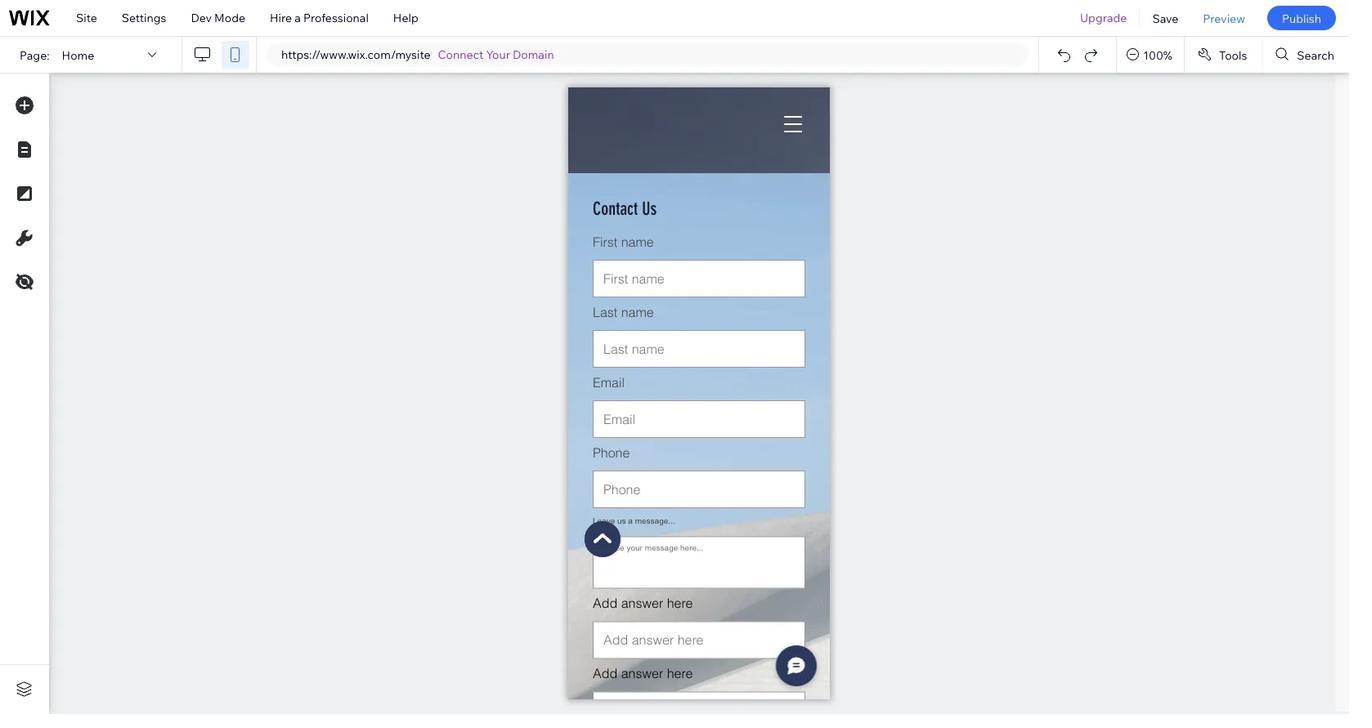 Task type: vqa. For each thing, say whether or not it's contained in the screenshot.
Search Button
yes



Task type: describe. For each thing, give the bounding box(es) containing it.
preview button
[[1191, 0, 1258, 36]]

search button
[[1263, 37, 1349, 73]]

dev
[[191, 11, 212, 25]]

mode
[[214, 11, 245, 25]]

hire a professional
[[270, 11, 369, 25]]

professional
[[303, 11, 369, 25]]

publish
[[1282, 11, 1322, 25]]

dev mode
[[191, 11, 245, 25]]

preview
[[1203, 11, 1245, 25]]

upgrade
[[1080, 11, 1127, 25]]

settings
[[122, 11, 166, 25]]

your
[[486, 47, 510, 62]]

save button
[[1140, 0, 1191, 36]]

home
[[62, 48, 94, 62]]

a
[[295, 11, 301, 25]]

publish button
[[1268, 6, 1336, 30]]

search
[[1297, 48, 1335, 62]]



Task type: locate. For each thing, give the bounding box(es) containing it.
connect
[[438, 47, 484, 62]]

hire
[[270, 11, 292, 25]]

tools
[[1219, 48, 1247, 62]]

domain
[[513, 47, 554, 62]]

help
[[393, 11, 419, 25]]

save
[[1153, 11, 1179, 25]]

100% button
[[1117, 37, 1184, 73]]

site
[[76, 11, 97, 25]]

100%
[[1144, 48, 1173, 62]]

https://www.wix.com/mysite
[[281, 47, 431, 62]]

https://www.wix.com/mysite connect your domain
[[281, 47, 554, 62]]

tools button
[[1185, 37, 1262, 73]]



